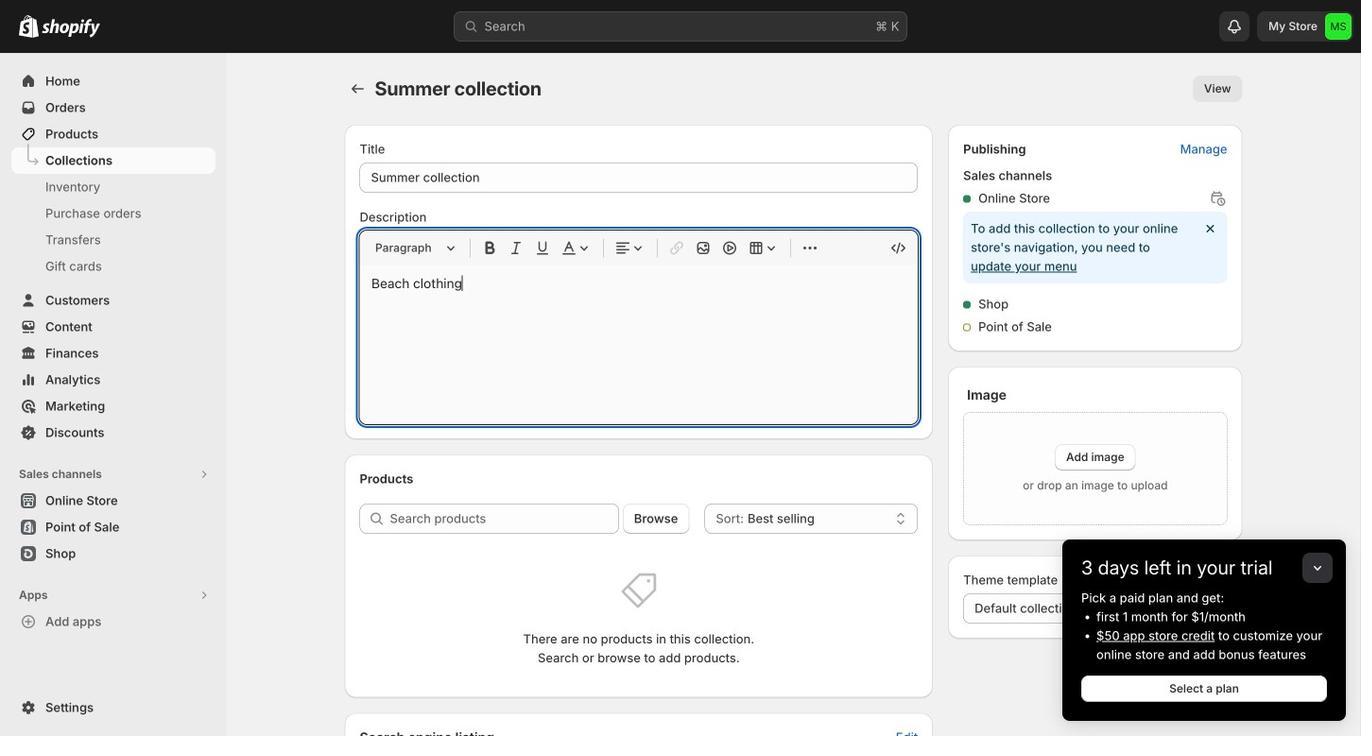 Task type: locate. For each thing, give the bounding box(es) containing it.
status
[[964, 212, 1228, 284]]

Search products text field
[[390, 504, 619, 534]]

1 horizontal spatial shopify image
[[42, 19, 100, 38]]

shopify image
[[19, 15, 39, 38], [42, 19, 100, 38]]



Task type: vqa. For each thing, say whether or not it's contained in the screenshot.
the rightmost Shopify "image"
yes



Task type: describe. For each thing, give the bounding box(es) containing it.
e.g. Summer collection, Under $100, Staff picks text field
[[360, 163, 918, 193]]

my store image
[[1326, 13, 1352, 40]]

no products image
[[620, 572, 658, 610]]

0 horizontal spatial shopify image
[[19, 15, 39, 38]]



